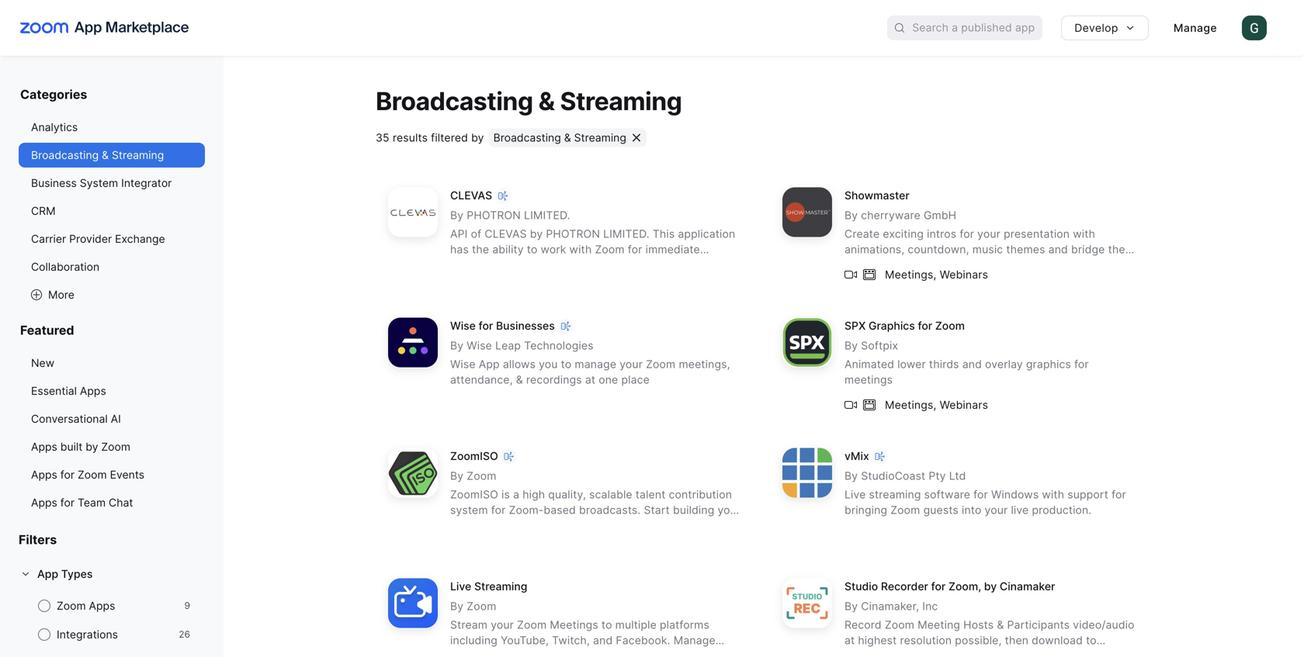 Task type: describe. For each thing, give the bounding box(es) containing it.
zoom.
[[695, 650, 728, 658]]

broadcasting for broadcasting & streaming button
[[494, 131, 561, 144]]

banner containing develop
[[0, 0, 1305, 56]]

pty
[[929, 470, 946, 483]]

by zoom zoomiso is a high quality, scalable talent contribution system for zoom-based broadcasts. start building your contribution system today!
[[450, 470, 741, 533]]

in inside live streaming by zoom stream your zoom meetings to multiple platforms including youtube, twitch, and facebook. manage stream settings, chat, and analytics directly in zoom.
[[683, 650, 692, 658]]

music
[[973, 243, 1004, 256]]

webinars for thirds
[[940, 399, 989, 412]]

broadcasting for broadcasting & streaming link
[[31, 149, 99, 162]]

analytics link
[[19, 115, 205, 140]]

broadcasting & streaming for broadcasting & streaming button
[[494, 131, 627, 144]]

develop button
[[1062, 16, 1149, 40]]

for inside by photron limited. api of clevas by photron limited. this application has the ability to work with zoom for immediate delivery.
[[628, 243, 643, 256]]

leap
[[496, 339, 521, 352]]

and inside showmaster by cherryware gmbh create exciting intros for your presentation with animations, countdown, music themes and bridge the waiting time in a very impressive manner.
[[1049, 243, 1069, 256]]

streaming inside broadcasting & streaming link
[[112, 149, 164, 162]]

new
[[31, 357, 54, 370]]

possible,
[[955, 634, 1002, 648]]

1 vertical spatial cinamaker
[[845, 650, 901, 658]]

broadcasts.
[[579, 504, 641, 517]]

apps for apps built by zoom
[[31, 441, 57, 454]]

recorder
[[881, 580, 929, 594]]

0 vertical spatial wise
[[450, 319, 476, 333]]

business system integrator link
[[19, 171, 205, 196]]

meetings,
[[679, 358, 731, 371]]

allows
[[503, 358, 536, 371]]

1 vertical spatial system
[[517, 519, 555, 533]]

by inside by wise leap technologies wise app allows you to manage your zoom meetings, attendance, & recordings at one place
[[450, 339, 464, 352]]

by inside studio recorder for zoom, by cinamaker by cinamaker, inc record zoom meeting hosts & participants video/audio at highest resolution possible, then download to cinamaker for editing and visual enhancements
[[985, 580, 997, 594]]

businesses
[[496, 319, 555, 333]]

zoom inside by photron limited. api of clevas by photron limited. this application has the ability to work with zoom for immediate delivery.
[[595, 243, 625, 256]]

you
[[539, 358, 558, 371]]

app types
[[37, 568, 93, 581]]

chat
[[109, 497, 133, 510]]

carrier
[[31, 233, 66, 246]]

apps built by zoom
[[31, 441, 131, 454]]

meetings
[[845, 373, 893, 387]]

by inside 'spx graphics for zoom by softpix animated lower thirds and overlay graphics for meetings'
[[845, 339, 858, 352]]

cinamaker,
[[862, 600, 920, 613]]

application
[[678, 227, 736, 241]]

0 vertical spatial system
[[450, 504, 488, 517]]

featured
[[20, 323, 74, 338]]

new link
[[19, 351, 205, 376]]

live streaming by zoom stream your zoom meetings to multiple platforms including youtube, twitch, and facebook. manage stream settings, chat, and analytics directly in zoom.
[[450, 580, 728, 658]]

countdown,
[[908, 243, 970, 256]]

1 zoomiso from the top
[[450, 450, 498, 463]]

app types button
[[19, 562, 205, 587]]

animated
[[845, 358, 895, 371]]

zoomiso inside by zoom zoomiso is a high quality, scalable talent contribution system for zoom-based broadcasts. start building your contribution system today!
[[450, 488, 499, 502]]

2 vertical spatial wise
[[450, 358, 476, 371]]

by inside studio recorder for zoom, by cinamaker by cinamaker, inc record zoom meeting hosts & participants video/audio at highest resolution possible, then download to cinamaker for editing and visual enhancements
[[845, 600, 858, 613]]

quality,
[[549, 488, 586, 502]]

& inside by wise leap technologies wise app allows you to manage your zoom meetings, attendance, & recordings at one place
[[516, 373, 523, 387]]

then
[[1005, 634, 1029, 648]]

youtube,
[[501, 634, 549, 648]]

categories button
[[19, 87, 205, 115]]

and inside studio recorder for zoom, by cinamaker by cinamaker, inc record zoom meeting hosts & participants video/audio at highest resolution possible, then download to cinamaker for editing and visual enhancements
[[961, 650, 980, 658]]

meetings, webinars for for
[[885, 268, 989, 281]]

at for highest
[[845, 634, 855, 648]]

business system integrator
[[31, 177, 172, 190]]

live inside by studiocoast pty ltd live streaming software for windows with support for bringing zoom guests into your live production.
[[845, 488, 866, 502]]

with inside showmaster by cherryware gmbh create exciting intros for your presentation with animations, countdown, music themes and bridge the waiting time in a very impressive manner.
[[1074, 227, 1096, 241]]

place
[[622, 373, 650, 387]]

app inside dropdown button
[[37, 568, 58, 581]]

create
[[845, 227, 880, 241]]

provider
[[69, 233, 112, 246]]

1 vertical spatial wise
[[467, 339, 492, 352]]

studiocoast
[[862, 470, 926, 483]]

showmaster
[[845, 189, 910, 202]]

by inside by photron limited. api of clevas by photron limited. this application has the ability to work with zoom for immediate delivery.
[[530, 227, 543, 241]]

cherryware
[[862, 209, 921, 222]]

system
[[80, 177, 118, 190]]

zoom apps
[[57, 600, 115, 613]]

graphics
[[869, 319, 916, 333]]

ability
[[493, 243, 524, 256]]

results
[[393, 131, 428, 144]]

your inside by wise leap technologies wise app allows you to manage your zoom meetings, attendance, & recordings at one place
[[620, 358, 643, 371]]

manage inside button
[[1174, 21, 1218, 35]]

and down twitch,
[[568, 650, 587, 658]]

by inside by zoom zoomiso is a high quality, scalable talent contribution system for zoom-based broadcasts. start building your contribution system today!
[[450, 470, 464, 483]]

overlay
[[986, 358, 1023, 371]]

manner.
[[1019, 259, 1061, 272]]

search a published app element
[[888, 16, 1043, 40]]

broadcasting & streaming link
[[19, 143, 205, 168]]

live inside live streaming by zoom stream your zoom meetings to multiple platforms including youtube, twitch, and facebook. manage stream settings, chat, and analytics directly in zoom.
[[450, 580, 472, 594]]

one
[[599, 373, 619, 387]]

in inside showmaster by cherryware gmbh create exciting intros for your presentation with animations, countdown, music themes and bridge the waiting time in a very impressive manner.
[[912, 259, 921, 272]]

software
[[925, 488, 971, 502]]

carrier provider exchange
[[31, 233, 165, 246]]

built
[[60, 441, 83, 454]]

showmaster by cherryware gmbh create exciting intros for your presentation with animations, countdown, music themes and bridge the waiting time in a very impressive manner.
[[845, 189, 1126, 272]]

35 results filtered by
[[376, 131, 484, 144]]

thirds
[[930, 358, 960, 371]]

exchange
[[115, 233, 165, 246]]

into
[[962, 504, 982, 517]]

with inside by studiocoast pty ltd live streaming software for windows with support for bringing zoom guests into your live production.
[[1043, 488, 1065, 502]]

apps up integrations
[[89, 600, 115, 613]]

participants
[[1008, 619, 1070, 632]]

clevas inside by photron limited. api of clevas by photron limited. this application has the ability to work with zoom for immediate delivery.
[[485, 227, 527, 241]]

broadcasting & streaming button
[[489, 128, 647, 147]]

zoom inside studio recorder for zoom, by cinamaker by cinamaker, inc record zoom meeting hosts & participants video/audio at highest resolution possible, then download to cinamaker for editing and visual enhancements
[[885, 619, 915, 632]]

themes
[[1007, 243, 1046, 256]]

studio recorder for zoom, by cinamaker by cinamaker, inc record zoom meeting hosts & participants video/audio at highest resolution possible, then download to cinamaker for editing and visual enhancements
[[845, 580, 1135, 658]]

streaming inside broadcasting & streaming button
[[574, 131, 627, 144]]

meetings, for intros
[[885, 268, 937, 281]]

integrations
[[57, 629, 118, 642]]

has
[[450, 243, 469, 256]]

0 vertical spatial cinamaker
[[1000, 580, 1056, 594]]

meetings, webinars for lower
[[885, 399, 989, 412]]

stream
[[450, 650, 487, 658]]

spx graphics for zoom by softpix animated lower thirds and overlay graphics for meetings
[[845, 319, 1090, 387]]

by inside by studiocoast pty ltd live streaming software for windows with support for bringing zoom guests into your live production.
[[845, 470, 858, 483]]

0 vertical spatial limited.
[[524, 209, 571, 222]]

bridge
[[1072, 243, 1106, 256]]

ltd
[[950, 470, 966, 483]]

animations,
[[845, 243, 905, 256]]

based
[[544, 504, 576, 517]]

live
[[1012, 504, 1029, 517]]

chat,
[[538, 650, 564, 658]]

attendance,
[[450, 373, 513, 387]]

is
[[502, 488, 510, 502]]



Task type: vqa. For each thing, say whether or not it's contained in the screenshot.
by psych select software, llc zoom integration with therapyappointment allows you to use your existing zoom account to seamlessly create and launch telehealth sessions.
no



Task type: locate. For each thing, give the bounding box(es) containing it.
1 vertical spatial with
[[570, 243, 592, 256]]

1 vertical spatial limited.
[[604, 227, 650, 241]]

1 vertical spatial photron
[[546, 227, 600, 241]]

live up bringing
[[845, 488, 866, 502]]

for inside by zoom zoomiso is a high quality, scalable talent contribution system for zoom-based broadcasts. start building your contribution system today!
[[491, 504, 506, 517]]

35
[[376, 131, 390, 144]]

immediate
[[646, 243, 700, 256]]

2 the from the left
[[1109, 243, 1126, 256]]

production.
[[1033, 504, 1092, 517]]

scalable
[[590, 488, 633, 502]]

0 vertical spatial meetings,
[[885, 268, 937, 281]]

0 horizontal spatial in
[[683, 650, 692, 658]]

to
[[527, 243, 538, 256], [561, 358, 572, 371], [602, 619, 612, 632], [1087, 634, 1097, 648]]

1 horizontal spatial a
[[924, 259, 931, 272]]

webinars down thirds
[[940, 399, 989, 412]]

to left multiple on the bottom of the page
[[602, 619, 612, 632]]

webinars for your
[[940, 268, 989, 281]]

limited. left this
[[604, 227, 650, 241]]

in left zoom.
[[683, 650, 692, 658]]

featured button
[[19, 323, 205, 351]]

1 horizontal spatial the
[[1109, 243, 1126, 256]]

1 vertical spatial broadcasting
[[494, 131, 561, 144]]

1 horizontal spatial cinamaker
[[1000, 580, 1056, 594]]

events
[[110, 469, 145, 482]]

webinars
[[940, 268, 989, 281], [940, 399, 989, 412]]

support
[[1068, 488, 1109, 502]]

manage inside live streaming by zoom stream your zoom meetings to multiple platforms including youtube, twitch, and facebook. manage stream settings, chat, and analytics directly in zoom.
[[674, 634, 716, 648]]

zoom inside by studiocoast pty ltd live streaming software for windows with support for bringing zoom guests into your live production.
[[891, 504, 921, 517]]

& inside studio recorder for zoom, by cinamaker by cinamaker, inc record zoom meeting hosts & participants video/audio at highest resolution possible, then download to cinamaker for editing and visual enhancements
[[997, 619, 1005, 632]]

clevas up of
[[450, 189, 493, 202]]

1 vertical spatial live
[[450, 580, 472, 594]]

to inside live streaming by zoom stream your zoom meetings to multiple platforms including youtube, twitch, and facebook. manage stream settings, chat, and analytics directly in zoom.
[[602, 619, 612, 632]]

zoom-
[[509, 504, 544, 517]]

zoom inside by wise leap technologies wise app allows you to manage your zoom meetings, attendance, & recordings at one place
[[646, 358, 676, 371]]

for inside showmaster by cherryware gmbh create exciting intros for your presentation with animations, countdown, music themes and bridge the waiting time in a very impressive manner.
[[960, 227, 975, 241]]

meetings, webinars down thirds
[[885, 399, 989, 412]]

business
[[31, 177, 77, 190]]

your inside showmaster by cherryware gmbh create exciting intros for your presentation with animations, countdown, music themes and bridge the waiting time in a very impressive manner.
[[978, 227, 1001, 241]]

photron up of
[[467, 209, 521, 222]]

your inside live streaming by zoom stream your zoom meetings to multiple platforms including youtube, twitch, and facebook. manage stream settings, chat, and analytics directly in zoom.
[[491, 619, 514, 632]]

apps built by zoom link
[[19, 435, 205, 460]]

0 vertical spatial webinars
[[940, 268, 989, 281]]

with right work
[[570, 243, 592, 256]]

graphics
[[1027, 358, 1072, 371]]

editing
[[922, 650, 958, 658]]

lower
[[898, 358, 926, 371]]

0 horizontal spatial manage
[[674, 634, 716, 648]]

develop
[[1075, 21, 1119, 35]]

including
[[450, 634, 498, 648]]

broadcasting & streaming for broadcasting & streaming link
[[31, 149, 164, 162]]

delivery.
[[450, 259, 495, 272]]

1 horizontal spatial app
[[479, 358, 500, 371]]

apps inside apps built by zoom link
[[31, 441, 57, 454]]

0 horizontal spatial contribution
[[450, 519, 514, 533]]

apps for team chat
[[31, 497, 133, 510]]

0 vertical spatial contribution
[[669, 488, 732, 502]]

app
[[479, 358, 500, 371], [37, 568, 58, 581]]

contribution
[[669, 488, 732, 502], [450, 519, 514, 533]]

cinamaker down highest
[[845, 650, 901, 658]]

2 meetings, webinars from the top
[[885, 399, 989, 412]]

to left work
[[527, 243, 538, 256]]

in right time
[[912, 259, 921, 272]]

bringing
[[845, 504, 888, 517]]

inc
[[923, 600, 939, 613]]

contribution up building
[[669, 488, 732, 502]]

visual
[[984, 650, 1014, 658]]

the down of
[[472, 243, 489, 256]]

by inside showmaster by cherryware gmbh create exciting intros for your presentation with animations, countdown, music themes and bridge the waiting time in a very impressive manner.
[[845, 209, 858, 222]]

webinars down music
[[940, 268, 989, 281]]

0 vertical spatial clevas
[[450, 189, 493, 202]]

and up the manner.
[[1049, 243, 1069, 256]]

0 vertical spatial broadcasting & streaming
[[376, 86, 682, 116]]

zoom inside by zoom zoomiso is a high quality, scalable talent contribution system for zoom-based broadcasts. start building your contribution system today!
[[467, 470, 497, 483]]

by wise leap technologies wise app allows you to manage your zoom meetings, attendance, & recordings at one place
[[450, 339, 731, 387]]

this
[[653, 227, 675, 241]]

broadcasting inside button
[[494, 131, 561, 144]]

limited. up work
[[524, 209, 571, 222]]

spx
[[845, 319, 866, 333]]

meetings, for animated
[[885, 399, 937, 412]]

apps up conversational ai
[[80, 385, 106, 398]]

apps for apps for zoom events
[[31, 469, 57, 482]]

by up work
[[530, 227, 543, 241]]

the inside showmaster by cherryware gmbh create exciting intros for your presentation with animations, countdown, music themes and bridge the waiting time in a very impressive manner.
[[1109, 243, 1126, 256]]

record
[[845, 619, 882, 632]]

analytics
[[31, 121, 78, 134]]

and up analytics
[[593, 634, 613, 648]]

0 horizontal spatial live
[[450, 580, 472, 594]]

at down record
[[845, 634, 855, 648]]

by right filtered
[[471, 131, 484, 144]]

1 vertical spatial at
[[845, 634, 855, 648]]

conversational ai link
[[19, 407, 205, 432]]

guests
[[924, 504, 959, 517]]

today!
[[558, 519, 591, 533]]

1 the from the left
[[472, 243, 489, 256]]

the inside by photron limited. api of clevas by photron limited. this application has the ability to work with zoom for immediate delivery.
[[472, 243, 489, 256]]

streaming
[[870, 488, 922, 502]]

download
[[1032, 634, 1083, 648]]

app up attendance,
[[479, 358, 500, 371]]

0 horizontal spatial limited.
[[524, 209, 571, 222]]

2 zoomiso from the top
[[450, 488, 499, 502]]

0 horizontal spatial the
[[472, 243, 489, 256]]

more
[[48, 289, 75, 302]]

live up stream
[[450, 580, 472, 594]]

system down zoom-
[[517, 519, 555, 533]]

apps up filters
[[31, 497, 57, 510]]

cinamaker up participants
[[1000, 580, 1056, 594]]

with
[[1074, 227, 1096, 241], [570, 243, 592, 256], [1043, 488, 1065, 502]]

apps down apps built by zoom
[[31, 469, 57, 482]]

1 vertical spatial broadcasting & streaming
[[494, 131, 627, 144]]

1 vertical spatial a
[[513, 488, 520, 502]]

banner
[[0, 0, 1305, 56]]

stream
[[450, 619, 488, 632]]

at inside by wise leap technologies wise app allows you to manage your zoom meetings, attendance, & recordings at one place
[[585, 373, 596, 387]]

1 meetings, webinars from the top
[[885, 268, 989, 281]]

9
[[184, 601, 190, 612]]

by right zoom,
[[985, 580, 997, 594]]

1 meetings, from the top
[[885, 268, 937, 281]]

streaming
[[560, 86, 682, 116], [574, 131, 627, 144], [112, 149, 164, 162], [475, 580, 528, 594]]

2 vertical spatial with
[[1043, 488, 1065, 502]]

collaboration link
[[19, 255, 205, 280]]

presentation
[[1004, 227, 1070, 241]]

your up youtube, on the bottom left
[[491, 619, 514, 632]]

0 horizontal spatial at
[[585, 373, 596, 387]]

work
[[541, 243, 567, 256]]

to right "you"
[[561, 358, 572, 371]]

zoom
[[595, 243, 625, 256], [936, 319, 965, 333], [646, 358, 676, 371], [101, 441, 131, 454], [78, 469, 107, 482], [467, 470, 497, 483], [891, 504, 921, 517], [57, 600, 86, 613], [467, 600, 497, 613], [517, 619, 547, 632], [885, 619, 915, 632]]

technologies
[[524, 339, 594, 352]]

app inside by wise leap technologies wise app allows you to manage your zoom meetings, attendance, & recordings at one place
[[479, 358, 500, 371]]

2 vertical spatial broadcasting & streaming
[[31, 149, 164, 162]]

to down video/audio
[[1087, 634, 1097, 648]]

a right is at the bottom left of page
[[513, 488, 520, 502]]

apps for apps for team chat
[[31, 497, 57, 510]]

0 vertical spatial zoomiso
[[450, 450, 498, 463]]

1 vertical spatial webinars
[[940, 399, 989, 412]]

& inside broadcasting & streaming link
[[102, 149, 109, 162]]

0 horizontal spatial photron
[[467, 209, 521, 222]]

recordings
[[527, 373, 582, 387]]

1 horizontal spatial in
[[912, 259, 921, 272]]

exciting
[[883, 227, 924, 241]]

1 vertical spatial clevas
[[485, 227, 527, 241]]

0 vertical spatial photron
[[467, 209, 521, 222]]

to inside studio recorder for zoom, by cinamaker by cinamaker, inc record zoom meeting hosts & participants video/audio at highest resolution possible, then download to cinamaker for editing and visual enhancements
[[1087, 634, 1097, 648]]

1 horizontal spatial at
[[845, 634, 855, 648]]

2 horizontal spatial with
[[1074, 227, 1096, 241]]

your up the place
[[620, 358, 643, 371]]

to inside by photron limited. api of clevas by photron limited. this application has the ability to work with zoom for immediate delivery.
[[527, 243, 538, 256]]

0 vertical spatial broadcasting
[[376, 86, 533, 116]]

0 vertical spatial meetings, webinars
[[885, 268, 989, 281]]

zoomiso down attendance,
[[450, 450, 498, 463]]

and
[[1049, 243, 1069, 256], [963, 358, 982, 371], [593, 634, 613, 648], [568, 650, 587, 658], [961, 650, 980, 658]]

a
[[924, 259, 931, 272], [513, 488, 520, 502]]

apps inside apps for team chat link
[[31, 497, 57, 510]]

waiting
[[845, 259, 883, 272]]

at for one
[[585, 373, 596, 387]]

1 horizontal spatial live
[[845, 488, 866, 502]]

0 horizontal spatial with
[[570, 243, 592, 256]]

0 vertical spatial app
[[479, 358, 500, 371]]

types
[[61, 568, 93, 581]]

your inside by zoom zoomiso is a high quality, scalable talent contribution system for zoom-based broadcasts. start building your contribution system today!
[[718, 504, 741, 517]]

a inside by zoom zoomiso is a high quality, scalable talent contribution system for zoom-based broadcasts. start building your contribution system today!
[[513, 488, 520, 502]]

apps for team chat link
[[19, 491, 205, 516]]

contribution down is at the bottom left of page
[[450, 519, 514, 533]]

0 horizontal spatial app
[[37, 568, 58, 581]]

apps inside essential apps link
[[80, 385, 106, 398]]

enhancements
[[1017, 650, 1094, 658]]

multiple
[[616, 619, 657, 632]]

photron up work
[[546, 227, 600, 241]]

intros
[[927, 227, 957, 241]]

meeting
[[918, 619, 961, 632]]

1 vertical spatial contribution
[[450, 519, 514, 533]]

at inside studio recorder for zoom, by cinamaker by cinamaker, inc record zoom meeting hosts & participants video/audio at highest resolution possible, then download to cinamaker for editing and visual enhancements
[[845, 634, 855, 648]]

Search text field
[[913, 17, 1043, 39]]

by right built
[[86, 441, 98, 454]]

1 horizontal spatial limited.
[[604, 227, 650, 241]]

for
[[960, 227, 975, 241], [628, 243, 643, 256], [479, 319, 493, 333], [918, 319, 933, 333], [1075, 358, 1090, 371], [60, 469, 75, 482], [974, 488, 989, 502], [1112, 488, 1127, 502], [60, 497, 75, 510], [491, 504, 506, 517], [932, 580, 946, 594], [904, 650, 918, 658]]

0 vertical spatial at
[[585, 373, 596, 387]]

meetings, webinars
[[885, 268, 989, 281], [885, 399, 989, 412]]

and inside 'spx graphics for zoom by softpix animated lower thirds and overlay graphics for meetings'
[[963, 358, 982, 371]]

0 horizontal spatial cinamaker
[[845, 650, 901, 658]]

1 horizontal spatial manage
[[1174, 21, 1218, 35]]

live
[[845, 488, 866, 502], [450, 580, 472, 594]]

essential
[[31, 385, 77, 398]]

by inside by photron limited. api of clevas by photron limited. this application has the ability to work with zoom for immediate delivery.
[[450, 209, 464, 222]]

and right thirds
[[963, 358, 982, 371]]

1 horizontal spatial contribution
[[669, 488, 732, 502]]

team
[[78, 497, 106, 510]]

1 vertical spatial meetings,
[[885, 399, 937, 412]]

2 webinars from the top
[[940, 399, 989, 412]]

0 vertical spatial with
[[1074, 227, 1096, 241]]

the right bridge on the right top of the page
[[1109, 243, 1126, 256]]

ai
[[111, 413, 121, 426]]

0 vertical spatial manage
[[1174, 21, 1218, 35]]

broadcasting & streaming inside button
[[494, 131, 627, 144]]

meetings, down lower
[[885, 399, 937, 412]]

and down "possible,"
[[961, 650, 980, 658]]

to inside by wise leap technologies wise app allows you to manage your zoom meetings, attendance, & recordings at one place
[[561, 358, 572, 371]]

1 vertical spatial zoomiso
[[450, 488, 499, 502]]

a inside showmaster by cherryware gmbh create exciting intros for your presentation with animations, countdown, music themes and bridge the waiting time in a very impressive manner.
[[924, 259, 931, 272]]

your up music
[[978, 227, 1001, 241]]

start
[[644, 504, 670, 517]]

1 vertical spatial in
[[683, 650, 692, 658]]

zoomiso left is at the bottom left of page
[[450, 488, 499, 502]]

by inside live streaming by zoom stream your zoom meetings to multiple platforms including youtube, twitch, and facebook. manage stream settings, chat, and analytics directly in zoom.
[[450, 600, 464, 613]]

crm
[[31, 205, 56, 218]]

1 vertical spatial manage
[[674, 634, 716, 648]]

0 vertical spatial a
[[924, 259, 931, 272]]

a left very
[[924, 259, 931, 272]]

0 horizontal spatial a
[[513, 488, 520, 502]]

system left zoom-
[[450, 504, 488, 517]]

crm link
[[19, 199, 205, 224]]

categories
[[20, 87, 87, 102]]

0 horizontal spatial system
[[450, 504, 488, 517]]

streaming inside live streaming by zoom stream your zoom meetings to multiple platforms including youtube, twitch, and facebook. manage stream settings, chat, and analytics directly in zoom.
[[475, 580, 528, 594]]

at
[[585, 373, 596, 387], [845, 634, 855, 648]]

with up production.
[[1043, 488, 1065, 502]]

with up bridge on the right top of the page
[[1074, 227, 1096, 241]]

1 horizontal spatial with
[[1043, 488, 1065, 502]]

by photron limited. api of clevas by photron limited. this application has the ability to work with zoom for immediate delivery.
[[450, 209, 736, 272]]

essential apps link
[[19, 379, 205, 404]]

0 vertical spatial live
[[845, 488, 866, 502]]

facebook.
[[616, 634, 671, 648]]

apps left built
[[31, 441, 57, 454]]

by
[[450, 209, 464, 222], [845, 209, 858, 222], [450, 339, 464, 352], [845, 339, 858, 352], [450, 470, 464, 483], [845, 470, 858, 483], [450, 600, 464, 613], [845, 600, 858, 613]]

of
[[471, 227, 482, 241]]

apps inside apps for zoom events link
[[31, 469, 57, 482]]

1 horizontal spatial photron
[[546, 227, 600, 241]]

time
[[886, 259, 909, 272]]

with inside by photron limited. api of clevas by photron limited. this application has the ability to work with zoom for immediate delivery.
[[570, 243, 592, 256]]

meetings, down countdown,
[[885, 268, 937, 281]]

1 vertical spatial app
[[37, 568, 58, 581]]

directly
[[640, 650, 679, 658]]

gmbh
[[924, 209, 957, 222]]

zoom inside 'spx graphics for zoom by softpix animated lower thirds and overlay graphics for meetings'
[[936, 319, 965, 333]]

1 horizontal spatial system
[[517, 519, 555, 533]]

0 vertical spatial in
[[912, 259, 921, 272]]

app left types
[[37, 568, 58, 581]]

2 meetings, from the top
[[885, 399, 937, 412]]

your inside by studiocoast pty ltd live streaming software for windows with support for bringing zoom guests into your live production.
[[985, 504, 1008, 517]]

1 webinars from the top
[[940, 268, 989, 281]]

video/audio
[[1074, 619, 1135, 632]]

zoom,
[[949, 580, 982, 594]]

your right building
[[718, 504, 741, 517]]

meetings, webinars down countdown,
[[885, 268, 989, 281]]

& inside broadcasting & streaming button
[[564, 131, 571, 144]]

your left 'live'
[[985, 504, 1008, 517]]

1 vertical spatial meetings, webinars
[[885, 399, 989, 412]]

clevas up ability on the top left of the page
[[485, 227, 527, 241]]

2 vertical spatial broadcasting
[[31, 149, 99, 162]]

at down the manage
[[585, 373, 596, 387]]



